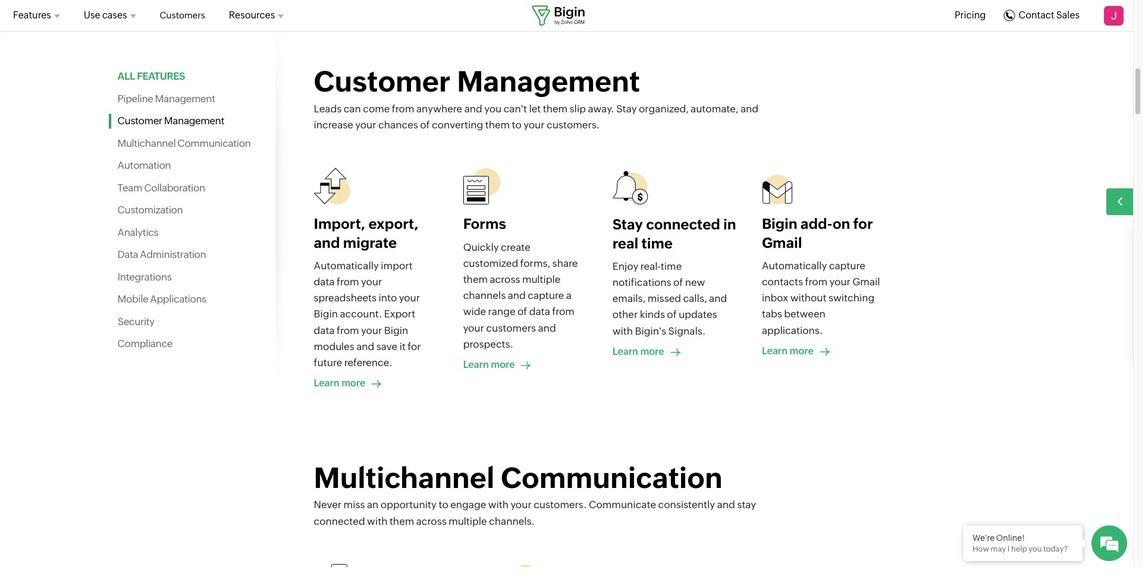 Task type: locate. For each thing, give the bounding box(es) containing it.
and inside multichannel communication never miss an opportunity to engage with your customers. communicate consistently and stay connected with them across multiple channels.
[[717, 500, 735, 511]]

automatically inside the automatically capture contacts from your gmail inbox without switching tabs between applications.
[[762, 260, 827, 272]]

you left can't
[[485, 103, 502, 115]]

future
[[314, 357, 342, 369]]

mobile applications
[[118, 293, 206, 305]]

learn more link down bigin's
[[613, 346, 681, 358]]

use
[[84, 10, 100, 21]]

contact sales
[[1019, 10, 1080, 21]]

more down applications.
[[790, 346, 814, 357]]

1 horizontal spatial automatically
[[762, 260, 827, 272]]

migrate
[[343, 235, 397, 251]]

connected left in
[[646, 217, 721, 233]]

0 vertical spatial customer
[[314, 65, 451, 98]]

stay
[[737, 500, 756, 511]]

your
[[355, 119, 376, 131], [524, 119, 545, 131], [361, 276, 382, 288], [830, 276, 851, 288], [399, 292, 420, 304], [463, 322, 484, 334], [361, 325, 382, 337], [511, 500, 532, 511]]

capture up switching
[[829, 260, 866, 272]]

can
[[344, 103, 361, 115]]

multichannel communication
[[118, 137, 251, 149]]

stay right away.
[[617, 103, 637, 115]]

0 vertical spatial capture
[[829, 260, 866, 272]]

1 vertical spatial multiple
[[449, 516, 487, 528]]

from inside quickly create customized forms, share them across multiple channels and capture a wide range of data from your customers and prospects.
[[552, 306, 575, 318]]

communication for multichannel communication
[[178, 137, 251, 149]]

bigin
[[762, 216, 798, 232], [314, 308, 338, 320], [384, 325, 408, 337]]

multichannel up opportunity
[[314, 462, 495, 495]]

customer inside customer management leads can come from anywhere and you can't let them slip away. stay organized, automate, and increase your chances of converting them to your customers.
[[314, 65, 451, 98]]

tabs
[[762, 308, 782, 320]]

1 vertical spatial time
[[661, 261, 682, 272]]

multichannel up automation
[[118, 137, 176, 149]]

management for customer management
[[164, 115, 224, 127]]

multichannel for multichannel communication
[[118, 137, 176, 149]]

collaboration
[[144, 182, 205, 194]]

learn
[[762, 346, 788, 357], [613, 346, 638, 358], [463, 359, 489, 371], [314, 378, 340, 389]]

learn more link down future
[[314, 378, 382, 389]]

automatically for import, export, and migrate
[[314, 260, 379, 272]]

learn for for
[[762, 346, 788, 357]]

customer up come
[[314, 65, 451, 98]]

features
[[13, 10, 51, 21]]

bigin left add-
[[762, 216, 798, 232]]

signals.
[[669, 325, 706, 337]]

1 horizontal spatial gmail
[[853, 276, 880, 288]]

1 vertical spatial customer
[[118, 115, 162, 127]]

1 horizontal spatial communication
[[501, 462, 723, 495]]

1 horizontal spatial with
[[488, 500, 509, 511]]

time
[[642, 235, 673, 252], [661, 261, 682, 272]]

1 vertical spatial with
[[488, 500, 509, 511]]

wide
[[463, 306, 486, 318]]

1 vertical spatial stay
[[613, 217, 643, 233]]

1 vertical spatial connected
[[314, 516, 365, 528]]

learn for real
[[613, 346, 638, 358]]

customers link
[[160, 4, 205, 28]]

your down the account.
[[361, 325, 382, 337]]

your down wide
[[463, 322, 484, 334]]

1 vertical spatial to
[[439, 500, 449, 511]]

and inside import, export, and migrate
[[314, 235, 340, 251]]

0 vertical spatial gmail
[[762, 235, 802, 251]]

1 horizontal spatial connected
[[646, 217, 721, 233]]

enjoy
[[613, 261, 639, 272]]

spreadsheets
[[314, 292, 377, 304]]

channels.
[[489, 516, 535, 528]]

learn more down prospects.
[[463, 359, 515, 371]]

across down customized
[[490, 274, 520, 286]]

we're
[[973, 534, 995, 543]]

automatically inside automatically import data from your spreadsheets into your bigin account. export data from your bigin modules and save it for future reference.
[[314, 260, 379, 272]]

you inside customer management leads can come from anywhere and you can't let them slip away. stay organized, automate, and increase your chances of converting them to your customers.
[[485, 103, 502, 115]]

0 horizontal spatial capture
[[528, 290, 564, 302]]

1 vertical spatial data
[[529, 306, 550, 318]]

of left new
[[674, 277, 683, 289]]

your down let on the left top of the page
[[524, 119, 545, 131]]

bigin down export at the left bottom
[[384, 325, 408, 337]]

pricing link
[[955, 8, 986, 23]]

them up channels
[[463, 274, 488, 286]]

1 vertical spatial you
[[1029, 545, 1042, 554]]

you inside 'we're online! how may i help you today?'
[[1029, 545, 1042, 554]]

customers. inside customer management leads can come from anywhere and you can't let them slip away. stay organized, automate, and increase your chances of converting them to your customers.
[[547, 119, 600, 131]]

0 horizontal spatial automatically
[[314, 260, 379, 272]]

help
[[1012, 545, 1028, 554]]

menu shadow image
[[275, 0, 293, 406]]

more down the reference.
[[342, 378, 366, 389]]

learn down prospects.
[[463, 359, 489, 371]]

0 vertical spatial stay
[[617, 103, 637, 115]]

1 horizontal spatial customer
[[314, 65, 451, 98]]

time up real-
[[642, 235, 673, 252]]

may
[[991, 545, 1006, 554]]

gmail up switching
[[853, 276, 880, 288]]

to down can't
[[512, 119, 522, 131]]

0 vertical spatial time
[[642, 235, 673, 252]]

of down missed
[[667, 309, 677, 321]]

2 vertical spatial with
[[367, 516, 388, 528]]

stay up real
[[613, 217, 643, 233]]

data
[[314, 276, 335, 288], [529, 306, 550, 318], [314, 325, 335, 337]]

to
[[512, 119, 522, 131], [439, 500, 449, 511]]

them down opportunity
[[390, 516, 414, 528]]

learn more down bigin's
[[613, 346, 664, 358]]

management inside customer management leads can come from anywhere and you can't let them slip away. stay organized, automate, and increase your chances of converting them to your customers.
[[457, 65, 640, 98]]

of
[[420, 119, 430, 131], [674, 277, 683, 289], [518, 306, 527, 318], [667, 309, 677, 321]]

you right help
[[1029, 545, 1042, 554]]

automatically up the spreadsheets
[[314, 260, 379, 272]]

0 vertical spatial to
[[512, 119, 522, 131]]

from up without
[[805, 276, 828, 288]]

communication up communicate
[[501, 462, 723, 495]]

0 vertical spatial for
[[854, 216, 873, 232]]

opportunity
[[381, 500, 437, 511]]

to inside multichannel communication never miss an opportunity to engage with your customers. communicate consistently and stay connected with them across multiple channels.
[[439, 500, 449, 511]]

data up modules in the left bottom of the page
[[314, 325, 335, 337]]

2 horizontal spatial bigin
[[762, 216, 798, 232]]

learn for migrate
[[314, 378, 340, 389]]

2 horizontal spatial with
[[613, 325, 633, 337]]

automatically capture contacts from your gmail inbox without switching tabs between applications.
[[762, 260, 880, 337]]

0 horizontal spatial gmail
[[762, 235, 802, 251]]

0 horizontal spatial customer
[[118, 115, 162, 127]]

your up channels.
[[511, 500, 532, 511]]

0 vertical spatial connected
[[646, 217, 721, 233]]

and up the reference.
[[357, 341, 375, 353]]

learn more down future
[[314, 378, 366, 389]]

consistently
[[658, 500, 715, 511]]

0 horizontal spatial you
[[485, 103, 502, 115]]

of up customers
[[518, 306, 527, 318]]

your up switching
[[830, 276, 851, 288]]

from down a
[[552, 306, 575, 318]]

0 horizontal spatial with
[[367, 516, 388, 528]]

0 vertical spatial communication
[[178, 137, 251, 149]]

stay
[[617, 103, 637, 115], [613, 217, 643, 233]]

capture left a
[[528, 290, 564, 302]]

1 horizontal spatial across
[[490, 274, 520, 286]]

0 vertical spatial customers.
[[547, 119, 600, 131]]

your down come
[[355, 119, 376, 131]]

communication inside multichannel communication never miss an opportunity to engage with your customers. communicate consistently and stay connected with them across multiple channels.
[[501, 462, 723, 495]]

1 horizontal spatial to
[[512, 119, 522, 131]]

your up export at the left bottom
[[399, 292, 420, 304]]

create
[[501, 241, 531, 253]]

time down stay connected in real time
[[661, 261, 682, 272]]

more for for
[[790, 346, 814, 357]]

with
[[613, 325, 633, 337], [488, 500, 509, 511], [367, 516, 388, 528]]

management up let on the left top of the page
[[457, 65, 640, 98]]

0 horizontal spatial for
[[408, 341, 421, 353]]

import, export, and migrate
[[314, 216, 419, 251]]

integrations
[[118, 271, 172, 283]]

bigin down the spreadsheets
[[314, 308, 338, 320]]

automatically for bigin add-on for gmail
[[762, 260, 827, 272]]

time inside stay connected in real time
[[642, 235, 673, 252]]

from up the spreadsheets
[[337, 276, 359, 288]]

1 vertical spatial capture
[[528, 290, 564, 302]]

automatically up contacts
[[762, 260, 827, 272]]

customers. up channels.
[[534, 500, 587, 511]]

multichannel inside multichannel communication never miss an opportunity to engage with your customers. communicate consistently and stay connected with them across multiple channels.
[[314, 462, 495, 495]]

with up channels.
[[488, 500, 509, 511]]

0 vertical spatial bigin
[[762, 216, 798, 232]]

multiple inside multichannel communication never miss an opportunity to engage with your customers. communicate consistently and stay connected with them across multiple channels.
[[449, 516, 487, 528]]

0 vertical spatial with
[[613, 325, 633, 337]]

1 automatically from the left
[[314, 260, 379, 272]]

gmail up contacts
[[762, 235, 802, 251]]

on
[[833, 216, 851, 232]]

it
[[400, 341, 406, 353]]

time inside enjoy real-time notifications of new emails, missed calls, and other kinds of updates with bigin's signals.
[[661, 261, 682, 272]]

0 horizontal spatial multiple
[[449, 516, 487, 528]]

export,
[[369, 216, 419, 232]]

from up chances on the top of page
[[392, 103, 414, 115]]

for right it
[[408, 341, 421, 353]]

more
[[790, 346, 814, 357], [641, 346, 664, 358], [491, 359, 515, 371], [342, 378, 366, 389]]

communication down customer management
[[178, 137, 251, 149]]

learn more link for for
[[762, 346, 830, 357]]

customers. inside multichannel communication never miss an opportunity to engage with your customers. communicate consistently and stay connected with them across multiple channels.
[[534, 500, 587, 511]]

customers.
[[547, 119, 600, 131], [534, 500, 587, 511]]

capture
[[829, 260, 866, 272], [528, 290, 564, 302]]

bigin's
[[635, 325, 667, 337]]

1 vertical spatial communication
[[501, 462, 723, 495]]

new
[[685, 277, 705, 289]]

connected down never
[[314, 516, 365, 528]]

more for migrate
[[342, 378, 366, 389]]

gmail inside the automatically capture contacts from your gmail inbox without switching tabs between applications.
[[853, 276, 880, 288]]

1 vertical spatial for
[[408, 341, 421, 353]]

learn more link for real
[[613, 346, 681, 358]]

and up range
[[508, 290, 526, 302]]

learn down future
[[314, 378, 340, 389]]

across
[[490, 274, 520, 286], [416, 516, 447, 528]]

security
[[118, 316, 155, 328]]

1 horizontal spatial you
[[1029, 545, 1042, 554]]

0 horizontal spatial communication
[[178, 137, 251, 149]]

customization
[[118, 204, 183, 216]]

1 vertical spatial multichannel
[[314, 462, 495, 495]]

quickly create customized forms, share them across multiple channels and capture a wide range of data from your customers and prospects.
[[463, 241, 578, 350]]

between
[[784, 308, 826, 320]]

pipeline management
[[118, 93, 215, 104]]

1 horizontal spatial capture
[[829, 260, 866, 272]]

multiple down engage
[[449, 516, 487, 528]]

1 vertical spatial gmail
[[853, 276, 880, 288]]

management up multichannel communication
[[164, 115, 224, 127]]

for inside bigin add-on for gmail
[[854, 216, 873, 232]]

of inside customer management leads can come from anywhere and you can't let them slip away. stay organized, automate, and increase your chances of converting them to your customers.
[[420, 119, 430, 131]]

with down an
[[367, 516, 388, 528]]

1 vertical spatial customers.
[[534, 500, 587, 511]]

0 horizontal spatial bigin
[[314, 308, 338, 320]]

1 horizontal spatial for
[[854, 216, 873, 232]]

and down import,
[[314, 235, 340, 251]]

bigin add-on for gmail
[[762, 216, 873, 251]]

connected
[[646, 217, 721, 233], [314, 516, 365, 528]]

learn more link down applications.
[[762, 346, 830, 357]]

online!
[[997, 534, 1025, 543]]

learn more down applications.
[[762, 346, 814, 357]]

and right calls,
[[709, 293, 727, 305]]

0 horizontal spatial across
[[416, 516, 447, 528]]

0 vertical spatial multichannel
[[118, 137, 176, 149]]

and left stay
[[717, 500, 735, 511]]

0 vertical spatial across
[[490, 274, 520, 286]]

we're online! how may i help you today?
[[973, 534, 1068, 554]]

with down other
[[613, 325, 633, 337]]

multiple down forms,
[[522, 274, 561, 286]]

gmail inside bigin add-on for gmail
[[762, 235, 802, 251]]

learn down bigin's
[[613, 346, 638, 358]]

customers
[[486, 322, 536, 334]]

0 horizontal spatial connected
[[314, 516, 365, 528]]

and right customers
[[538, 322, 556, 334]]

without
[[791, 292, 827, 304]]

0 vertical spatial multiple
[[522, 274, 561, 286]]

of inside quickly create customized forms, share them across multiple channels and capture a wide range of data from your customers and prospects.
[[518, 306, 527, 318]]

0 vertical spatial you
[[485, 103, 502, 115]]

learn down applications.
[[762, 346, 788, 357]]

of down anywhere
[[420, 119, 430, 131]]

customers. down 'slip' at top
[[547, 119, 600, 131]]

into
[[379, 292, 397, 304]]

engage
[[451, 500, 486, 511]]

across down opportunity
[[416, 516, 447, 528]]

0 horizontal spatial to
[[439, 500, 449, 511]]

1 horizontal spatial multiple
[[522, 274, 561, 286]]

customer down pipeline
[[118, 115, 162, 127]]

2 automatically from the left
[[762, 260, 827, 272]]

multiple
[[522, 274, 561, 286], [449, 516, 487, 528]]

1 vertical spatial across
[[416, 516, 447, 528]]

0 horizontal spatial multichannel
[[118, 137, 176, 149]]

learn more link for migrate
[[314, 378, 382, 389]]

management up customer management
[[155, 93, 215, 104]]

for right on
[[854, 216, 873, 232]]

1 horizontal spatial multichannel
[[314, 462, 495, 495]]

data up customers
[[529, 306, 550, 318]]

2 vertical spatial bigin
[[384, 325, 408, 337]]

with inside enjoy real-time notifications of new emails, missed calls, and other kinds of updates with bigin's signals.
[[613, 325, 633, 337]]

cases
[[102, 10, 127, 21]]

more down bigin's
[[641, 346, 664, 358]]

miss
[[344, 500, 365, 511]]

to left engage
[[439, 500, 449, 511]]

data up the spreadsheets
[[314, 276, 335, 288]]

other
[[613, 309, 638, 321]]



Task type: describe. For each thing, give the bounding box(es) containing it.
from inside the automatically capture contacts from your gmail inbox without switching tabs between applications.
[[805, 276, 828, 288]]

analytics
[[118, 226, 158, 238]]

real
[[613, 235, 639, 252]]

use cases
[[84, 10, 127, 21]]

sales
[[1057, 10, 1080, 21]]

to inside customer management leads can come from anywhere and you can't let them slip away. stay organized, automate, and increase your chances of converting them to your customers.
[[512, 119, 522, 131]]

an
[[367, 500, 379, 511]]

in
[[724, 217, 737, 233]]

contact sales link
[[1004, 10, 1080, 21]]

customers
[[160, 10, 205, 21]]

james peterson image
[[1104, 5, 1125, 26]]

anywhere
[[417, 103, 462, 115]]

2 vertical spatial data
[[314, 325, 335, 337]]

them right let on the left top of the page
[[543, 103, 568, 115]]

features
[[137, 70, 185, 82]]

multiple inside quickly create customized forms, share them across multiple channels and capture a wide range of data from your customers and prospects.
[[522, 274, 561, 286]]

away.
[[588, 103, 614, 115]]

channels
[[463, 290, 506, 302]]

1 horizontal spatial bigin
[[384, 325, 408, 337]]

customer management
[[118, 115, 224, 127]]

converting
[[432, 119, 483, 131]]

increase
[[314, 119, 353, 131]]

learn more for migrate
[[314, 378, 366, 389]]

chances
[[379, 119, 418, 131]]

pricing
[[955, 10, 986, 21]]

can't
[[504, 103, 527, 115]]

come
[[363, 103, 390, 115]]

management for pipeline management
[[155, 93, 215, 104]]

automatically import data from your spreadsheets into your bigin account. export data from your bigin modules and save it for future reference.
[[314, 260, 421, 369]]

stay inside stay connected in real time
[[613, 217, 643, 233]]

prospects.
[[463, 338, 514, 350]]

administration
[[140, 249, 206, 261]]

stay connected in real time
[[613, 217, 737, 252]]

learn more link down prospects.
[[463, 359, 531, 371]]

export
[[384, 308, 415, 320]]

range
[[488, 306, 516, 318]]

customer for customer management leads can come from anywhere and you can't let them slip away. stay organized, automate, and increase your chances of converting them to your customers.
[[314, 65, 451, 98]]

and inside enjoy real-time notifications of new emails, missed calls, and other kinds of updates with bigin's signals.
[[709, 293, 727, 305]]

multichannel for multichannel communication never miss an opportunity to engage with your customers. communicate consistently and stay connected with them across multiple channels.
[[314, 462, 495, 495]]

capture inside the automatically capture contacts from your gmail inbox without switching tabs between applications.
[[829, 260, 866, 272]]

learn more for for
[[762, 346, 814, 357]]

learn more for real
[[613, 346, 664, 358]]

reference.
[[344, 357, 393, 369]]

account.
[[340, 308, 382, 320]]

from down the account.
[[337, 325, 359, 337]]

how
[[973, 545, 990, 554]]

slip
[[570, 103, 586, 115]]

communication for multichannel communication never miss an opportunity to engage with your customers. communicate consistently and stay connected with them across multiple channels.
[[501, 462, 723, 495]]

quickly
[[463, 241, 499, 253]]

forms
[[463, 216, 506, 232]]

enjoy real-time notifications of new emails, missed calls, and other kinds of updates with bigin's signals.
[[613, 261, 727, 337]]

contacts
[[762, 276, 803, 288]]

customer for customer management
[[118, 115, 162, 127]]

never
[[314, 500, 342, 511]]

from inside customer management leads can come from anywhere and you can't let them slip away. stay organized, automate, and increase your chances of converting them to your customers.
[[392, 103, 414, 115]]

modules
[[314, 341, 355, 353]]

team
[[118, 182, 142, 194]]

share
[[553, 258, 578, 269]]

your inside quickly create customized forms, share them across multiple channels and capture a wide range of data from your customers and prospects.
[[463, 322, 484, 334]]

updates
[[679, 309, 717, 321]]

save
[[377, 341, 398, 353]]

more down prospects.
[[491, 359, 515, 371]]

all features
[[118, 70, 185, 82]]

connected inside multichannel communication never miss an opportunity to engage with your customers. communicate consistently and stay connected with them across multiple channels.
[[314, 516, 365, 528]]

mobile
[[118, 293, 148, 305]]

across inside quickly create customized forms, share them across multiple channels and capture a wide range of data from your customers and prospects.
[[490, 274, 520, 286]]

0 vertical spatial data
[[314, 276, 335, 288]]

pipeline
[[118, 93, 153, 104]]

your inside the automatically capture contacts from your gmail inbox without switching tabs between applications.
[[830, 276, 851, 288]]

organized,
[[639, 103, 689, 115]]

compliance
[[118, 338, 173, 350]]

them inside quickly create customized forms, share them across multiple channels and capture a wide range of data from your customers and prospects.
[[463, 274, 488, 286]]

real-
[[641, 261, 661, 272]]

import,
[[314, 216, 365, 232]]

contact
[[1019, 10, 1055, 21]]

let
[[529, 103, 541, 115]]

a
[[566, 290, 572, 302]]

today?
[[1044, 545, 1068, 554]]

management for customer management leads can come from anywhere and you can't let them slip away. stay organized, automate, and increase your chances of converting them to your customers.
[[457, 65, 640, 98]]

across inside multichannel communication never miss an opportunity to engage with your customers. communicate consistently and stay connected with them across multiple channels.
[[416, 516, 447, 528]]

applications
[[150, 293, 206, 305]]

resources
[[229, 10, 275, 21]]

more for real
[[641, 346, 664, 358]]

data
[[118, 249, 138, 261]]

switching
[[829, 292, 875, 304]]

data administration
[[118, 249, 206, 261]]

communicate
[[589, 500, 656, 511]]

connected inside stay connected in real time
[[646, 217, 721, 233]]

and up converting
[[465, 103, 482, 115]]

add-
[[801, 216, 833, 232]]

emails,
[[613, 293, 646, 305]]

missed
[[648, 293, 681, 305]]

customer management leads can come from anywhere and you can't let them slip away. stay organized, automate, and increase your chances of converting them to your customers.
[[314, 65, 759, 131]]

stay inside customer management leads can come from anywhere and you can't let them slip away. stay organized, automate, and increase your chances of converting them to your customers.
[[617, 103, 637, 115]]

and right automate,
[[741, 103, 759, 115]]

calls,
[[683, 293, 707, 305]]

them inside multichannel communication never miss an opportunity to engage with your customers. communicate consistently and stay connected with them across multiple channels.
[[390, 516, 414, 528]]

kinds
[[640, 309, 665, 321]]

automation
[[118, 159, 171, 171]]

forms,
[[520, 258, 551, 269]]

bigin inside bigin add-on for gmail
[[762, 216, 798, 232]]

applications.
[[762, 325, 823, 337]]

them down can't
[[485, 119, 510, 131]]

leads
[[314, 103, 342, 115]]

data inside quickly create customized forms, share them across multiple channels and capture a wide range of data from your customers and prospects.
[[529, 306, 550, 318]]

multichannel communication never miss an opportunity to engage with your customers. communicate consistently and stay connected with them across multiple channels.
[[314, 462, 756, 528]]

your inside multichannel communication never miss an opportunity to engage with your customers. communicate consistently and stay connected with them across multiple channels.
[[511, 500, 532, 511]]

your up into
[[361, 276, 382, 288]]

for inside automatically import data from your spreadsheets into your bigin account. export data from your bigin modules and save it for future reference.
[[408, 341, 421, 353]]

customized
[[463, 258, 518, 269]]

automate,
[[691, 103, 739, 115]]

1 vertical spatial bigin
[[314, 308, 338, 320]]

and inside automatically import data from your spreadsheets into your bigin account. export data from your bigin modules and save it for future reference.
[[357, 341, 375, 353]]

i
[[1008, 545, 1010, 554]]

capture inside quickly create customized forms, share them across multiple channels and capture a wide range of data from your customers and prospects.
[[528, 290, 564, 302]]



Task type: vqa. For each thing, say whether or not it's contained in the screenshot.
Learn associated with real
yes



